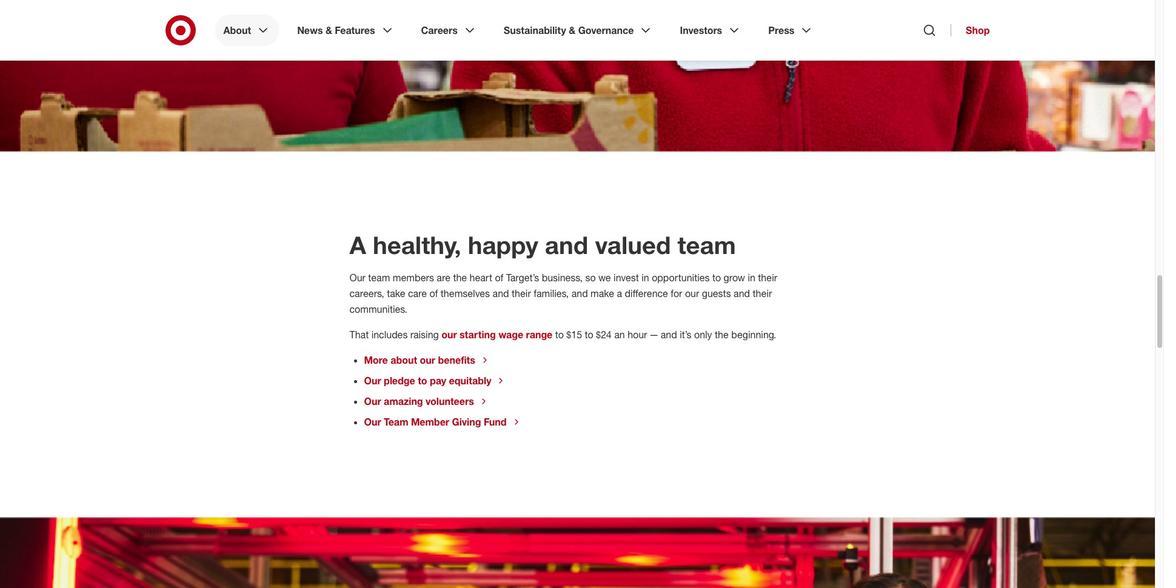Task type: locate. For each thing, give the bounding box(es) containing it.
0 horizontal spatial of
[[430, 288, 438, 300]]

—
[[650, 329, 658, 341]]

invest
[[614, 272, 639, 284]]

range
[[526, 329, 553, 341]]

our for our amazing volunteers
[[364, 396, 381, 408]]

in up difference
[[642, 272, 650, 284]]

take
[[387, 288, 406, 300]]

fund
[[484, 416, 507, 428]]

wage
[[499, 329, 524, 341]]

press link
[[760, 15, 823, 46]]

in
[[642, 272, 650, 284], [748, 272, 756, 284]]

1 vertical spatial team
[[368, 272, 390, 284]]

their
[[759, 272, 778, 284], [512, 288, 531, 300], [753, 288, 772, 300]]

our left amazing
[[364, 396, 381, 408]]

0 horizontal spatial in
[[642, 272, 650, 284]]

1 horizontal spatial of
[[495, 272, 504, 284]]

&
[[326, 24, 332, 36], [569, 24, 576, 36]]

news
[[297, 24, 323, 36]]

& left governance on the top of page
[[569, 24, 576, 36]]

1 horizontal spatial our
[[442, 329, 457, 341]]

our right raising
[[442, 329, 457, 341]]

families,
[[534, 288, 569, 300]]

careers
[[421, 24, 458, 36]]

our pledge to pay equitably
[[364, 375, 492, 387]]

our up our pledge to pay equitably
[[420, 354, 436, 367]]

0 vertical spatial team
[[678, 231, 736, 260]]

our left 'team'
[[364, 416, 381, 428]]

more about our benefits
[[364, 354, 476, 367]]

1 vertical spatial the
[[715, 329, 729, 341]]

business,
[[542, 272, 583, 284]]

in right grow
[[748, 272, 756, 284]]

our up careers,
[[350, 272, 366, 284]]

$24
[[596, 329, 612, 341]]

the right are
[[453, 272, 467, 284]]

only
[[695, 329, 713, 341]]

1 & from the left
[[326, 24, 332, 36]]

themselves
[[441, 288, 490, 300]]

and
[[545, 231, 589, 260], [493, 288, 509, 300], [572, 288, 588, 300], [734, 288, 750, 300], [661, 329, 678, 341]]

0 horizontal spatial team
[[368, 272, 390, 284]]

governance
[[579, 24, 634, 36]]

team inside our team members are the heart of target's business, so we invest in opportunities to grow in their careers, take care of themselves and their families, and make a difference for our guests and their communities.
[[368, 272, 390, 284]]

1 vertical spatial of
[[430, 288, 438, 300]]

1 in from the left
[[642, 272, 650, 284]]

sustainability & governance link
[[496, 15, 662, 46]]

to
[[713, 272, 721, 284], [556, 329, 564, 341], [585, 329, 594, 341], [418, 375, 427, 387]]

their down target's
[[512, 288, 531, 300]]

to left the $15
[[556, 329, 564, 341]]

investors link
[[672, 15, 751, 46]]

our inside our team members are the heart of target's business, so we invest in opportunities to grow in their careers, take care of themselves and their families, and make a difference for our guests and their communities.
[[350, 272, 366, 284]]

0 horizontal spatial our
[[420, 354, 436, 367]]

our inside our team members are the heart of target's business, so we invest in opportunities to grow in their careers, take care of themselves and their families, and make a difference for our guests and their communities.
[[685, 288, 700, 300]]

the right only
[[715, 329, 729, 341]]

an
[[615, 329, 625, 341]]

and up business,
[[545, 231, 589, 260]]

2 horizontal spatial our
[[685, 288, 700, 300]]

pledge
[[384, 375, 415, 387]]

hour
[[628, 329, 648, 341]]

0 vertical spatial our
[[685, 288, 700, 300]]

team up "opportunities"
[[678, 231, 736, 260]]

0 vertical spatial the
[[453, 272, 467, 284]]

1 horizontal spatial team
[[678, 231, 736, 260]]

heart
[[470, 272, 493, 284]]

our
[[350, 272, 366, 284], [364, 375, 381, 387], [364, 396, 381, 408], [364, 416, 381, 428]]

member
[[411, 416, 450, 428]]

1 horizontal spatial the
[[715, 329, 729, 341]]

of right the care
[[430, 288, 438, 300]]

our amazing volunteers
[[364, 396, 474, 408]]

the
[[453, 272, 467, 284], [715, 329, 729, 341]]

our for our team member giving fund
[[364, 416, 381, 428]]

that
[[350, 329, 369, 341]]

team
[[384, 416, 409, 428]]

team
[[678, 231, 736, 260], [368, 272, 390, 284]]

our down more
[[364, 375, 381, 387]]

& for news
[[326, 24, 332, 36]]

our pledge to pay equitably link
[[364, 375, 506, 387]]

2 & from the left
[[569, 24, 576, 36]]

careers link
[[413, 15, 486, 46]]

0 horizontal spatial the
[[453, 272, 467, 284]]

that includes raising our starting wage range to $15 to $24 an hour — and it's only the beginning.
[[350, 329, 777, 341]]

team up careers,
[[368, 272, 390, 284]]

to up guests
[[713, 272, 721, 284]]

our
[[685, 288, 700, 300], [442, 329, 457, 341], [420, 354, 436, 367]]

& right news
[[326, 24, 332, 36]]

and down target's
[[493, 288, 509, 300]]

of right heart
[[495, 272, 504, 284]]

a healthy, happy and valued team
[[350, 231, 736, 260]]

1 horizontal spatial in
[[748, 272, 756, 284]]

starting
[[460, 329, 496, 341]]

about
[[391, 354, 417, 367]]

of
[[495, 272, 504, 284], [430, 288, 438, 300]]

1 vertical spatial our
[[442, 329, 457, 341]]

our right for
[[685, 288, 700, 300]]

news & features
[[297, 24, 375, 36]]

and down so
[[572, 288, 588, 300]]

and down grow
[[734, 288, 750, 300]]

1 horizontal spatial &
[[569, 24, 576, 36]]

0 horizontal spatial &
[[326, 24, 332, 36]]

our amazing volunteers link
[[364, 396, 489, 408]]

make
[[591, 288, 615, 300]]



Task type: vqa. For each thing, say whether or not it's contained in the screenshot.
2020 PROXY STATEMENT
no



Task type: describe. For each thing, give the bounding box(es) containing it.
we
[[599, 272, 611, 284]]

features
[[335, 24, 375, 36]]

are
[[437, 272, 451, 284]]

to left pay
[[418, 375, 427, 387]]

more about our benefits link
[[364, 354, 490, 367]]

a
[[617, 288, 622, 300]]

our for our team members are the heart of target's business, so we invest in opportunities to grow in their careers, take care of themselves and their families, and make a difference for our guests and their communities.
[[350, 272, 366, 284]]

our team member giving fund
[[364, 416, 507, 428]]

equitably
[[449, 375, 492, 387]]

beginning.
[[732, 329, 777, 341]]

opportunities
[[652, 272, 710, 284]]

to right the $15
[[585, 329, 594, 341]]

for
[[671, 288, 683, 300]]

includes
[[372, 329, 408, 341]]

guests
[[702, 288, 731, 300]]

their up beginning.
[[753, 288, 772, 300]]

care
[[408, 288, 427, 300]]

$15
[[567, 329, 582, 341]]

a
[[350, 231, 366, 260]]

shop
[[966, 24, 990, 36]]

press
[[769, 24, 795, 36]]

target's
[[506, 272, 539, 284]]

raising
[[411, 329, 439, 341]]

members
[[393, 272, 434, 284]]

our team members are the heart of target's business, so we invest in opportunities to grow in their careers, take care of themselves and their families, and make a difference for our guests and their communities.
[[350, 272, 778, 316]]

0 vertical spatial of
[[495, 272, 504, 284]]

about link
[[215, 15, 279, 46]]

grow
[[724, 272, 746, 284]]

difference
[[625, 288, 669, 300]]

volunteers
[[426, 396, 474, 408]]

to inside our team members are the heart of target's business, so we invest in opportunities to grow in their careers, take care of themselves and their families, and make a difference for our guests and their communities.
[[713, 272, 721, 284]]

giving
[[452, 416, 481, 428]]

our for our pledge to pay equitably
[[364, 375, 381, 387]]

our starting wage range link
[[442, 329, 553, 341]]

communities.
[[350, 303, 408, 316]]

& for sustainability
[[569, 24, 576, 36]]

about
[[224, 24, 251, 36]]

it's
[[680, 329, 692, 341]]

valued
[[595, 231, 671, 260]]

more
[[364, 354, 388, 367]]

so
[[586, 272, 596, 284]]

sustainability & governance
[[504, 24, 634, 36]]

shop link
[[951, 24, 990, 36]]

2 in from the left
[[748, 272, 756, 284]]

benefits
[[438, 354, 476, 367]]

pay
[[430, 375, 447, 387]]

2 vertical spatial our
[[420, 354, 436, 367]]

investors
[[680, 24, 723, 36]]

sustainability
[[504, 24, 566, 36]]

the inside our team members are the heart of target's business, so we invest in opportunities to grow in their careers, take care of themselves and their families, and make a difference for our guests and their communities.
[[453, 272, 467, 284]]

happy
[[468, 231, 539, 260]]

our team member giving fund link
[[364, 416, 521, 428]]

news & features link
[[289, 15, 403, 46]]

amazing
[[384, 396, 423, 408]]

and right —
[[661, 329, 678, 341]]

their right grow
[[759, 272, 778, 284]]

careers,
[[350, 288, 384, 300]]

healthy,
[[373, 231, 461, 260]]



